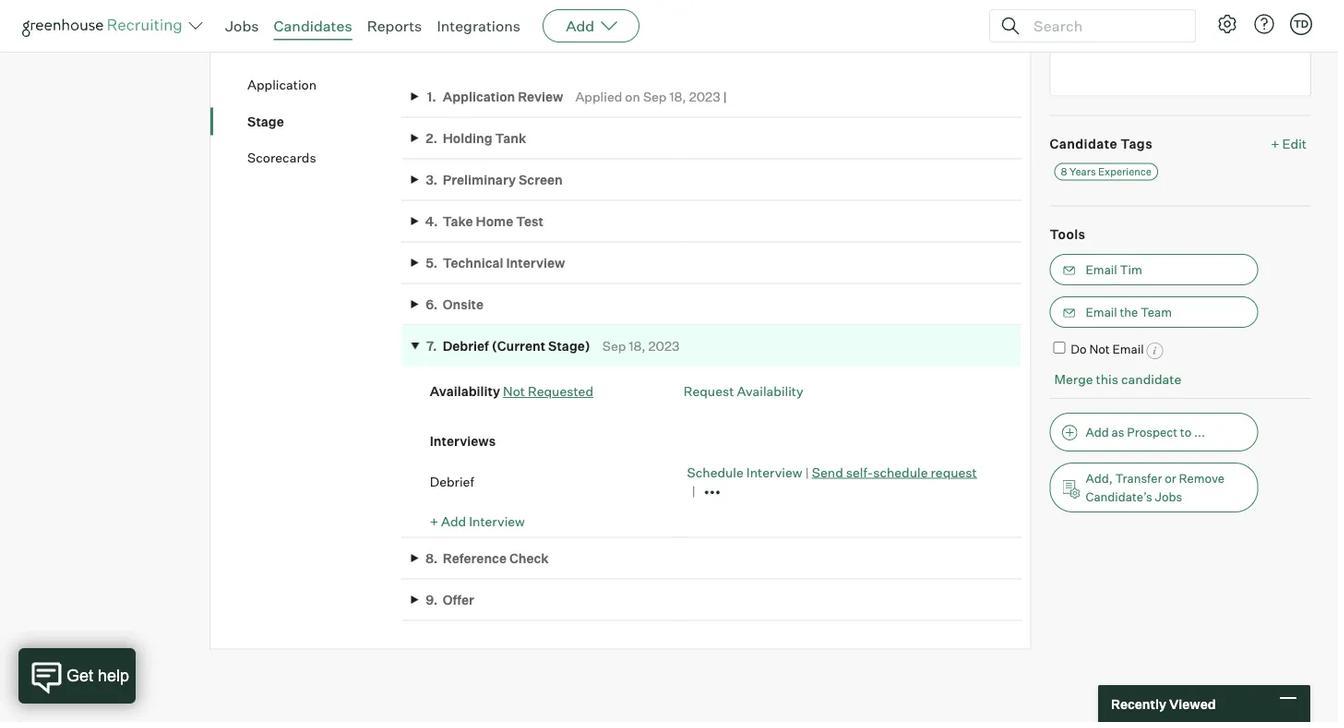 Task type: vqa. For each thing, say whether or not it's contained in the screenshot.
topmost Field
no



Task type: describe. For each thing, give the bounding box(es) containing it.
schedule interview link
[[688, 465, 803, 481]]

2.
[[426, 131, 438, 147]]

applied
[[576, 89, 623, 105]]

td
[[1294, 18, 1309, 30]]

...
[[1195, 425, 1206, 440]]

1 horizontal spatial 18,
[[670, 89, 687, 105]]

jobs inside add, transfer or remove candidate's jobs
[[1156, 490, 1183, 505]]

5.
[[426, 255, 438, 271]]

3. preliminary screen
[[426, 172, 563, 188]]

email tim
[[1086, 263, 1143, 278]]

not for requested
[[503, 384, 525, 400]]

reports
[[367, 17, 422, 35]]

2. holding tank
[[426, 131, 527, 147]]

not for email
[[1090, 342, 1110, 357]]

email the team
[[1086, 305, 1173, 320]]

integrations link
[[437, 17, 521, 35]]

0 horizontal spatial sep
[[603, 339, 626, 355]]

(current
[[492, 339, 546, 355]]

as
[[1112, 425, 1125, 440]]

1 vertical spatial 18,
[[629, 339, 646, 355]]

stage)
[[549, 339, 591, 355]]

+ for + add interview
[[430, 514, 439, 530]]

email for email the team
[[1086, 305, 1118, 320]]

this
[[1097, 372, 1119, 388]]

move stage
[[281, 16, 347, 31]]

technical
[[443, 255, 504, 271]]

prospect
[[1128, 425, 1178, 440]]

1 vertical spatial debrief
[[430, 474, 474, 490]]

2 vertical spatial email
[[1113, 342, 1145, 357]]

request availability
[[684, 384, 804, 400]]

review
[[518, 89, 564, 105]]

0 horizontal spatial jobs
[[225, 17, 259, 35]]

1. application review applied on  sep 18, 2023 |
[[427, 89, 727, 105]]

send
[[812, 465, 844, 481]]

schedule
[[874, 465, 928, 481]]

interview for + add interview
[[469, 514, 525, 530]]

requested
[[528, 384, 594, 400]]

sep 18, 2023
[[603, 339, 680, 355]]

7. debrief (current stage)
[[427, 339, 591, 355]]

4.
[[425, 214, 438, 230]]

2 vertical spatial add
[[441, 514, 466, 530]]

add button
[[543, 9, 640, 42]]

tools
[[1050, 226, 1086, 242]]

integrations
[[437, 17, 521, 35]]

offer
[[443, 592, 474, 608]]

configure image
[[1217, 13, 1239, 35]]

candidate
[[1050, 136, 1118, 152]]

request availability button
[[684, 384, 804, 400]]

remove
[[1180, 471, 1225, 486]]

or
[[1166, 471, 1177, 486]]

tim
[[1120, 263, 1143, 278]]

candidate tags
[[1050, 136, 1153, 152]]

add, transfer or remove candidate's jobs
[[1086, 471, 1225, 505]]

tags
[[1121, 136, 1153, 152]]

email for email tim
[[1086, 263, 1118, 278]]

8.
[[426, 551, 438, 567]]

1 vertical spatial interview
[[747, 465, 803, 481]]

1.
[[427, 89, 437, 105]]

holding
[[443, 131, 493, 147]]

0 horizontal spatial 2023
[[649, 339, 680, 355]]

recently
[[1112, 696, 1167, 712]]

email tim button
[[1050, 254, 1259, 286]]

availability not requested
[[430, 384, 594, 400]]

stage inside button
[[314, 16, 347, 31]]

experience
[[1099, 166, 1152, 178]]

self-
[[847, 465, 874, 481]]

request
[[684, 384, 734, 400]]

0 vertical spatial |
[[724, 89, 727, 105]]

interviews
[[430, 434, 496, 450]]

4. take home test
[[425, 214, 544, 230]]

1 vertical spatial |
[[806, 465, 810, 481]]

request
[[931, 465, 978, 481]]

do not email
[[1071, 342, 1145, 357]]

8 years experience link
[[1055, 164, 1159, 181]]

preliminary
[[443, 172, 516, 188]]

reject
[[407, 16, 442, 31]]

candidates link
[[274, 17, 352, 35]]

tank
[[495, 131, 527, 147]]

years
[[1070, 166, 1097, 178]]

+ for + edit
[[1272, 136, 1280, 152]]

viewed
[[1170, 696, 1217, 712]]

6.
[[426, 297, 438, 313]]

recently viewed
[[1112, 696, 1217, 712]]



Task type: locate. For each thing, give the bounding box(es) containing it.
application link
[[248, 76, 402, 94]]

not right do
[[1090, 342, 1110, 357]]

0 vertical spatial email
[[1086, 263, 1118, 278]]

add, transfer or remove candidate's jobs button
[[1050, 463, 1259, 513]]

1 horizontal spatial 2023
[[689, 89, 721, 105]]

scorecards link
[[248, 149, 402, 167]]

take
[[443, 214, 473, 230]]

0 vertical spatial not
[[1090, 342, 1110, 357]]

do
[[1071, 342, 1087, 357]]

debrief down interviews at bottom
[[430, 474, 474, 490]]

7.
[[427, 339, 437, 355]]

0 horizontal spatial |
[[724, 89, 727, 105]]

0 vertical spatial 18,
[[670, 89, 687, 105]]

td button
[[1287, 9, 1317, 39]]

email inside 'button'
[[1086, 305, 1118, 320]]

not requested button
[[503, 384, 594, 400]]

move
[[281, 16, 311, 31]]

debrief right 7.
[[443, 339, 489, 355]]

stage right move
[[314, 16, 347, 31]]

email left the tim
[[1086, 263, 1118, 278]]

+ edit
[[1272, 136, 1307, 152]]

0 vertical spatial sep
[[643, 89, 667, 105]]

Do Not Email checkbox
[[1054, 342, 1066, 354]]

add left as
[[1086, 425, 1110, 440]]

1 horizontal spatial stage
[[314, 16, 347, 31]]

add inside popup button
[[566, 17, 595, 35]]

email left the
[[1086, 305, 1118, 320]]

availability
[[430, 384, 500, 400], [737, 384, 804, 400]]

1 vertical spatial +
[[430, 514, 439, 530]]

email inside button
[[1086, 263, 1118, 278]]

availability up interviews at bottom
[[430, 384, 500, 400]]

9. offer
[[426, 592, 474, 608]]

1 horizontal spatial jobs
[[1156, 490, 1183, 505]]

0 horizontal spatial not
[[503, 384, 525, 400]]

1 horizontal spatial application
[[443, 89, 515, 105]]

0 vertical spatial debrief
[[443, 339, 489, 355]]

9.
[[426, 592, 438, 608]]

add inside 'button'
[[1086, 425, 1110, 440]]

add as prospect to ... button
[[1050, 413, 1259, 452]]

1 horizontal spatial |
[[806, 465, 810, 481]]

+ left edit
[[1272, 136, 1280, 152]]

stage link
[[248, 113, 402, 131]]

on
[[625, 89, 641, 105]]

+ up 8.
[[430, 514, 439, 530]]

email up merge this candidate link on the bottom of page
[[1113, 342, 1145, 357]]

1 horizontal spatial sep
[[643, 89, 667, 105]]

scorecards
[[248, 150, 316, 166]]

8 years experience
[[1061, 166, 1152, 178]]

the
[[1120, 305, 1139, 320]]

sep right stage)
[[603, 339, 626, 355]]

1 vertical spatial not
[[503, 384, 525, 400]]

add,
[[1086, 471, 1113, 486]]

1 horizontal spatial add
[[566, 17, 595, 35]]

stage up the "scorecards"
[[248, 114, 284, 130]]

email the team button
[[1050, 297, 1259, 328]]

2 availability from the left
[[737, 384, 804, 400]]

sep
[[643, 89, 667, 105], [603, 339, 626, 355]]

1 vertical spatial sep
[[603, 339, 626, 355]]

1 availability from the left
[[430, 384, 500, 400]]

stage
[[314, 16, 347, 31], [248, 114, 284, 130]]

reject button
[[373, 8, 462, 38]]

interview for 5. technical interview
[[506, 255, 565, 271]]

merge this candidate
[[1055, 372, 1182, 388]]

to
[[1181, 425, 1192, 440]]

check
[[510, 551, 549, 567]]

0 vertical spatial jobs
[[225, 17, 259, 35]]

team
[[1141, 305, 1173, 320]]

not
[[1090, 342, 1110, 357], [503, 384, 525, 400]]

merge
[[1055, 372, 1094, 388]]

application
[[248, 77, 317, 93], [443, 89, 515, 105]]

candidates
[[274, 17, 352, 35]]

1 vertical spatial add
[[1086, 425, 1110, 440]]

add as prospect to ...
[[1086, 425, 1206, 440]]

reports link
[[367, 17, 422, 35]]

td button
[[1291, 13, 1313, 35]]

test
[[516, 214, 544, 230]]

2 vertical spatial interview
[[469, 514, 525, 530]]

application up stage link
[[248, 77, 317, 93]]

interview left the send
[[747, 465, 803, 481]]

add
[[566, 17, 595, 35], [1086, 425, 1110, 440], [441, 514, 466, 530]]

sep right the on
[[643, 89, 667, 105]]

+ add interview link
[[430, 514, 525, 530]]

interview down test
[[506, 255, 565, 271]]

0 vertical spatial stage
[[314, 16, 347, 31]]

1 horizontal spatial +
[[1272, 136, 1280, 152]]

1 horizontal spatial availability
[[737, 384, 804, 400]]

18, right stage)
[[629, 339, 646, 355]]

jobs down or
[[1156, 490, 1183, 505]]

6. onsite
[[426, 297, 484, 313]]

2023
[[689, 89, 721, 105], [649, 339, 680, 355]]

interview
[[506, 255, 565, 271], [747, 465, 803, 481], [469, 514, 525, 530]]

None text field
[[1050, 5, 1312, 97]]

18, right the on
[[670, 89, 687, 105]]

interview up "8. reference check"
[[469, 514, 525, 530]]

home
[[476, 214, 514, 230]]

add for add as prospect to ...
[[1086, 425, 1110, 440]]

Search text field
[[1030, 12, 1179, 39]]

jobs left move
[[225, 17, 259, 35]]

schedule interview | send self-schedule request
[[688, 465, 978, 481]]

1 vertical spatial jobs
[[1156, 490, 1183, 505]]

email
[[1086, 263, 1118, 278], [1086, 305, 1118, 320], [1113, 342, 1145, 357]]

0 horizontal spatial add
[[441, 514, 466, 530]]

+ add interview
[[430, 514, 525, 530]]

screen
[[519, 172, 563, 188]]

8
[[1061, 166, 1068, 178]]

move stage button
[[248, 8, 366, 38]]

1 vertical spatial email
[[1086, 305, 1118, 320]]

not down (current
[[503, 384, 525, 400]]

2 horizontal spatial add
[[1086, 425, 1110, 440]]

0 horizontal spatial 18,
[[629, 339, 646, 355]]

schedule
[[688, 465, 744, 481]]

availability right request
[[737, 384, 804, 400]]

0 horizontal spatial +
[[430, 514, 439, 530]]

1 vertical spatial 2023
[[649, 339, 680, 355]]

0 vertical spatial interview
[[506, 255, 565, 271]]

+ edit link
[[1267, 131, 1312, 157]]

debrief
[[443, 339, 489, 355], [430, 474, 474, 490]]

1 horizontal spatial not
[[1090, 342, 1110, 357]]

candidate
[[1122, 372, 1182, 388]]

|
[[724, 89, 727, 105], [806, 465, 810, 481]]

greenhouse recruiting image
[[22, 15, 188, 37]]

add up 1. application review applied on  sep 18, 2023 | at the top
[[566, 17, 595, 35]]

0 horizontal spatial application
[[248, 77, 317, 93]]

0 vertical spatial +
[[1272, 136, 1280, 152]]

onsite
[[443, 297, 484, 313]]

0 vertical spatial add
[[566, 17, 595, 35]]

8. reference check
[[426, 551, 549, 567]]

0 horizontal spatial availability
[[430, 384, 500, 400]]

5. technical interview
[[426, 255, 565, 271]]

application up 2. holding tank
[[443, 89, 515, 105]]

jobs link
[[225, 17, 259, 35]]

0 vertical spatial 2023
[[689, 89, 721, 105]]

edit
[[1283, 136, 1307, 152]]

1 vertical spatial stage
[[248, 114, 284, 130]]

add for add
[[566, 17, 595, 35]]

send self-schedule request link
[[812, 465, 978, 481]]

0 horizontal spatial stage
[[248, 114, 284, 130]]

add up reference
[[441, 514, 466, 530]]

candidate's
[[1086, 490, 1153, 505]]

merge this candidate link
[[1055, 372, 1182, 388]]

reference
[[443, 551, 507, 567]]



